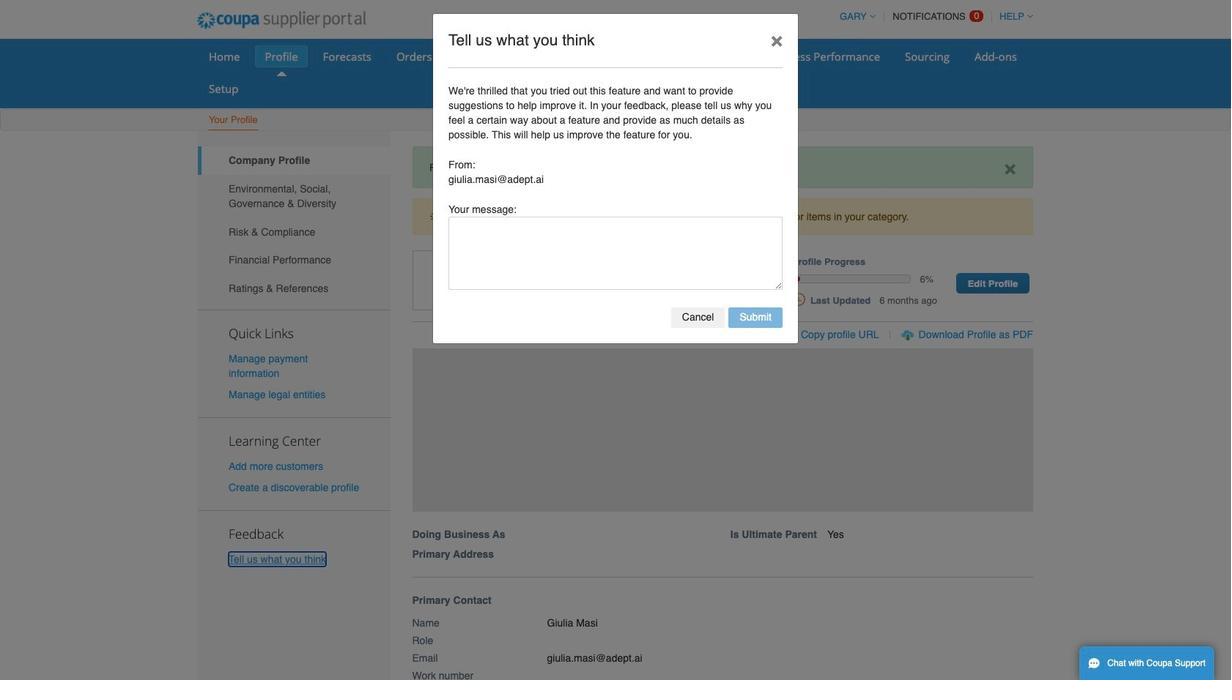 Task type: vqa. For each thing, say whether or not it's contained in the screenshot.
seventh "Request" from the top of the page
no



Task type: describe. For each thing, give the bounding box(es) containing it.
giulia masi image
[[412, 251, 471, 311]]



Task type: locate. For each thing, give the bounding box(es) containing it.
None text field
[[449, 217, 783, 290]]

coupa supplier portal image
[[187, 2, 376, 39]]

alert
[[412, 199, 1034, 236]]

banner
[[407, 251, 1049, 578]]

dialog
[[432, 13, 799, 345]]

background image
[[412, 349, 1034, 512]]



